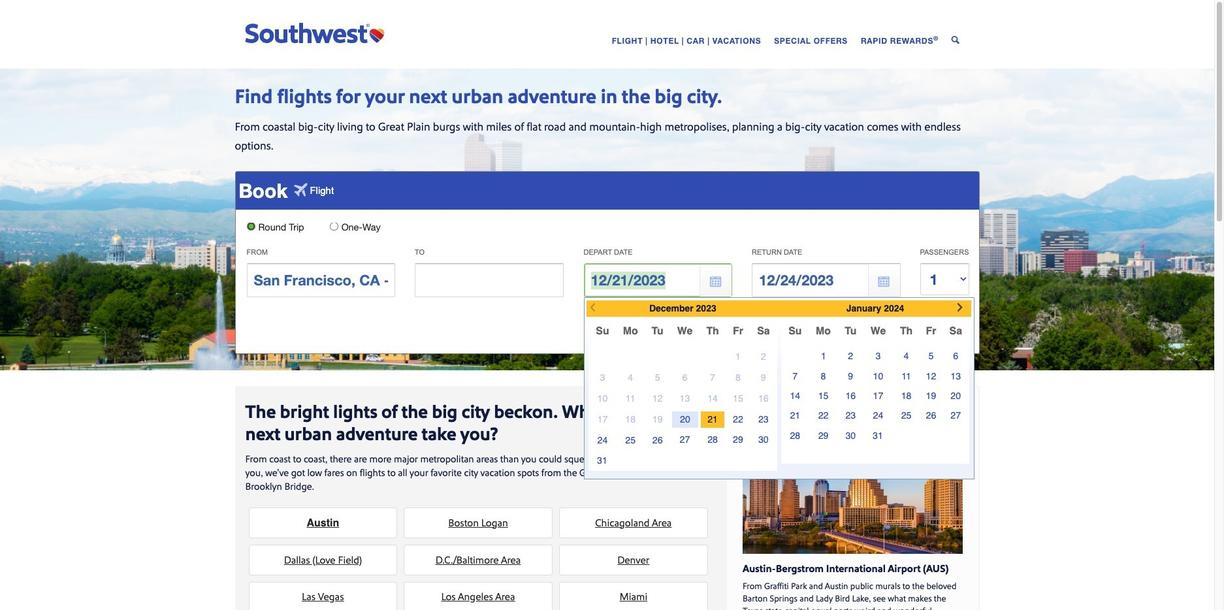 Task type: describe. For each thing, give the bounding box(es) containing it.
next month image
[[958, 303, 968, 312]]

search image
[[952, 36, 960, 44]]

previous month image
[[590, 303, 595, 312]]

southwest image
[[245, 21, 390, 44]]



Task type: locate. For each thing, give the bounding box(es) containing it.
None radio
[[247, 222, 255, 230], [330, 222, 338, 230], [247, 222, 255, 230], [330, 222, 338, 230]]

downtown austin texas featuring skyline view of buildings. image
[[743, 427, 963, 554]]

main content
[[0, 371, 1215, 610]]

None text field
[[584, 263, 732, 297], [752, 263, 901, 297], [584, 263, 732, 297], [752, 263, 901, 297]]

None text field
[[247, 263, 395, 297], [415, 263, 564, 297], [247, 263, 395, 297], [415, 263, 564, 297]]

navigation
[[503, 32, 960, 47]]

form
[[231, 171, 980, 355]]



Task type: vqa. For each thing, say whether or not it's contained in the screenshot.
Radio
yes



